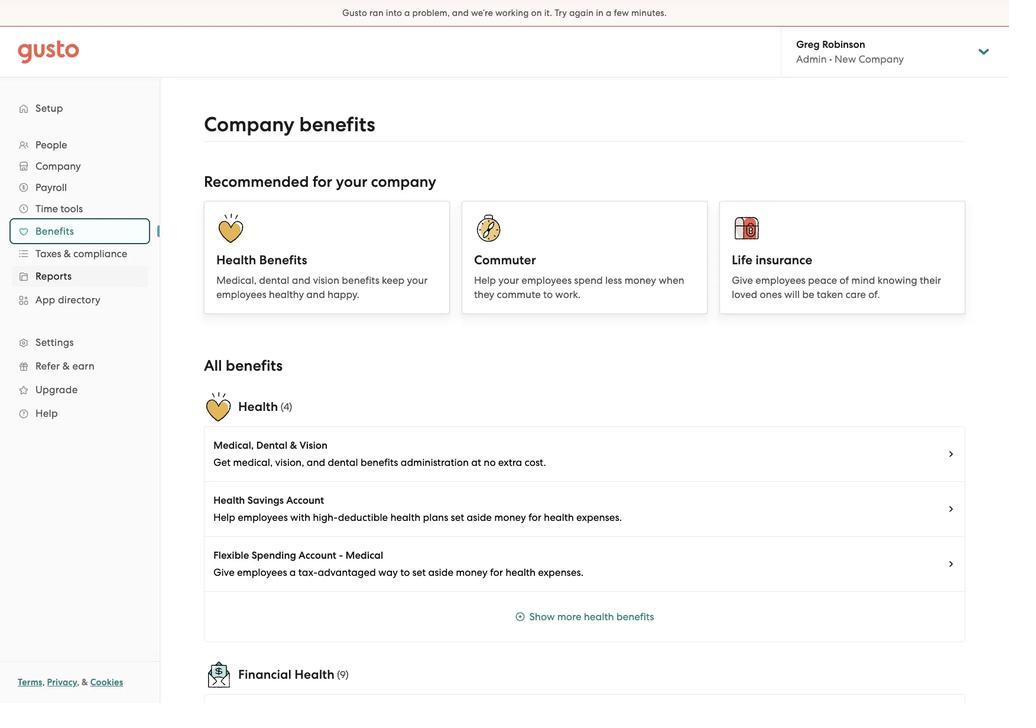 Task type: describe. For each thing, give the bounding box(es) containing it.
for inside health savings account help employees with high-deductible health plans set aside money for health expenses.
[[529, 512, 542, 524]]

recommended for your company
[[204, 173, 437, 191]]

benefits inside medical, dental and vision benefits keep your employees healthy and happy.
[[342, 275, 380, 286]]

•
[[830, 53, 833, 65]]

high-
[[313, 512, 338, 524]]

financial
[[238, 667, 292, 683]]

commuter
[[474, 253, 537, 268]]

health inside flexible spending account - medical give employees a tax-advantaged way to set aside money for health expenses.
[[506, 567, 536, 579]]

administration
[[401, 457, 469, 469]]

cookies
[[90, 677, 123, 688]]

taken
[[817, 289, 844, 301]]

list for financial health
[[204, 695, 966, 703]]

company button
[[12, 156, 148, 177]]

insurance
[[756, 253, 813, 268]]

advantaged
[[318, 567, 376, 579]]

medical
[[346, 550, 384, 562]]

terms , privacy , & cookies
[[18, 677, 123, 688]]

to inside help your employees spend less money when they commute to work.
[[544, 289, 553, 301]]

life
[[732, 253, 753, 268]]

0 horizontal spatial your
[[336, 173, 368, 191]]

ran
[[370, 8, 384, 18]]

time tools button
[[12, 198, 148, 219]]

all benefits
[[204, 357, 283, 375]]

be
[[803, 289, 815, 301]]

to inside flexible spending account - medical give employees a tax-advantaged way to set aside money for health expenses.
[[401, 567, 410, 579]]

employees inside give employees peace of mind knowing their loved ones will be taken care of.
[[756, 275, 806, 286]]

medical, for dental
[[214, 440, 254, 452]]

2 horizontal spatial a
[[606, 8, 612, 18]]

minutes.
[[632, 8, 667, 18]]

4
[[284, 401, 289, 413]]

and down the vision
[[307, 289, 325, 301]]

benefits inside medical, dental & vision get medical, vision, and dental benefits administration at no extra cost.
[[361, 457, 398, 469]]

opens in current tab image for flexible spending account - medical
[[947, 560, 957, 569]]

we're
[[471, 8, 493, 18]]

-
[[339, 550, 343, 562]]

medical, dental & vision get medical, vision, and dental benefits administration at no extra cost.
[[214, 440, 547, 469]]

9
[[340, 669, 346, 681]]

show more health benefits button
[[205, 592, 966, 642]]

into
[[386, 8, 402, 18]]

give employees peace of mind knowing their loved ones will be taken care of.
[[732, 275, 942, 301]]

app directory link
[[12, 289, 148, 311]]

with
[[291, 512, 311, 524]]

reports
[[35, 270, 72, 282]]

financial health ( 9 )
[[238, 667, 349, 683]]

upgrade link
[[12, 379, 148, 401]]

gusto navigation element
[[0, 78, 160, 444]]

flexible
[[214, 550, 249, 562]]

help your employees spend less money when they commute to work.
[[474, 275, 685, 301]]

expenses. inside health savings account help employees with high-deductible health plans set aside money for health expenses.
[[577, 512, 622, 524]]

account for savings
[[286, 495, 324, 507]]

knowing
[[878, 275, 918, 286]]

compliance
[[73, 248, 127, 260]]

1 horizontal spatial a
[[405, 8, 410, 18]]

they
[[474, 289, 495, 301]]

admin
[[797, 53, 827, 65]]

benefits link
[[12, 221, 148, 242]]

and up healthy
[[292, 275, 311, 286]]

taxes & compliance
[[35, 248, 127, 260]]

less
[[606, 275, 623, 286]]

set inside flexible spending account - medical give employees a tax-advantaged way to set aside money for health expenses.
[[413, 567, 426, 579]]

keep
[[382, 275, 405, 286]]

all
[[204, 357, 222, 375]]

upgrade
[[35, 384, 78, 396]]

refer
[[35, 360, 60, 372]]

way
[[379, 567, 398, 579]]

working
[[496, 8, 529, 18]]

tools
[[61, 203, 83, 215]]

company inside greg robinson admin • new company
[[859, 53, 905, 65]]

few
[[614, 8, 630, 18]]

directory
[[58, 294, 101, 306]]

opens in current tab image for medical, dental & vision
[[947, 450, 957, 459]]

flexible spending account - medical give employees a tax-advantaged way to set aside money for health expenses.
[[214, 550, 584, 579]]

people button
[[12, 134, 148, 156]]

medical, for dental
[[216, 275, 257, 286]]

dental inside medical, dental and vision benefits keep your employees healthy and happy.
[[259, 275, 290, 286]]

health benefits
[[216, 253, 307, 268]]

money inside health savings account help employees with high-deductible health plans set aside money for health expenses.
[[495, 512, 526, 524]]

help for help
[[35, 408, 58, 419]]

( inside health ( 4 )
[[281, 401, 284, 413]]

payroll button
[[12, 177, 148, 198]]

vision,
[[275, 457, 304, 469]]

plans
[[423, 512, 449, 524]]

aside inside flexible spending account - medical give employees a tax-advantaged way to set aside money for health expenses.
[[429, 567, 454, 579]]

money inside flexible spending account - medical give employees a tax-advantaged way to set aside money for health expenses.
[[456, 567, 488, 579]]

employees inside flexible spending account - medical give employees a tax-advantaged way to set aside money for health expenses.
[[237, 567, 287, 579]]

more
[[558, 611, 582, 623]]

) inside health ( 4 )
[[289, 401, 293, 413]]

tax-
[[299, 567, 318, 579]]

dental inside medical, dental & vision get medical, vision, and dental benefits administration at no extra cost.
[[328, 457, 358, 469]]

set inside health savings account help employees with high-deductible health plans set aside money for health expenses.
[[451, 512, 465, 524]]

earn
[[72, 360, 95, 372]]

health inside button
[[584, 611, 614, 623]]

people
[[35, 139, 67, 151]]

ones
[[760, 289, 782, 301]]

& left earn
[[63, 360, 70, 372]]

money inside help your employees spend less money when they commute to work.
[[625, 275, 657, 286]]

app
[[35, 294, 55, 306]]

peace
[[809, 275, 838, 286]]

& inside medical, dental & vision get medical, vision, and dental benefits administration at no extra cost.
[[290, 440, 297, 452]]

opens in current tab image
[[947, 505, 957, 514]]



Task type: vqa. For each thing, say whether or not it's contained in the screenshot.
Medical, within Medical, dental and vision benefits keep your employees healthy and happy.
yes



Task type: locate. For each thing, give the bounding box(es) containing it.
time
[[35, 203, 58, 215]]

( inside 'financial health ( 9 )'
[[337, 669, 340, 681]]

give up loved
[[732, 275, 754, 286]]

greg robinson admin • new company
[[797, 38, 905, 65]]

(
[[281, 401, 284, 413], [337, 669, 340, 681]]

2 vertical spatial help
[[214, 512, 235, 524]]

set
[[451, 512, 465, 524], [413, 567, 426, 579]]

again
[[570, 8, 594, 18]]

it.
[[545, 8, 553, 18]]

privacy
[[47, 677, 77, 688]]

company for company benefits
[[204, 112, 295, 137]]

help up flexible
[[214, 512, 235, 524]]

0 horizontal spatial help
[[35, 408, 58, 419]]

employees inside health savings account help employees with high-deductible health plans set aside money for health expenses.
[[238, 512, 288, 524]]

expenses. inside flexible spending account - medical give employees a tax-advantaged way to set aside money for health expenses.
[[539, 567, 584, 579]]

help link
[[12, 403, 148, 424]]

& inside dropdown button
[[64, 248, 71, 260]]

help down upgrade
[[35, 408, 58, 419]]

employees up work.
[[522, 275, 572, 286]]

1 vertical spatial help
[[35, 408, 58, 419]]

0 vertical spatial dental
[[259, 275, 290, 286]]

medical, inside medical, dental and vision benefits keep your employees healthy and happy.
[[216, 275, 257, 286]]

1 horizontal spatial for
[[490, 567, 503, 579]]

employees down the savings
[[238, 512, 288, 524]]

employees inside help your employees spend less money when they commute to work.
[[522, 275, 572, 286]]

cookies button
[[90, 676, 123, 690]]

employees inside medical, dental and vision benefits keep your employees healthy and happy.
[[216, 289, 267, 301]]

1 horizontal spatial (
[[337, 669, 340, 681]]

set right way on the bottom left of the page
[[413, 567, 426, 579]]

vision
[[300, 440, 328, 452]]

aside inside health savings account help employees with high-deductible health plans set aside money for health expenses.
[[467, 512, 492, 524]]

your left company
[[336, 173, 368, 191]]

try
[[555, 8, 567, 18]]

list containing medical, dental & vision
[[204, 427, 966, 643]]

1 vertical spatial money
[[495, 512, 526, 524]]

care
[[846, 289, 867, 301]]

company for company
[[35, 160, 81, 172]]

0 vertical spatial list
[[0, 134, 160, 425]]

0 horizontal spatial benefits
[[35, 225, 74, 237]]

health
[[216, 253, 256, 268], [238, 399, 278, 415], [214, 495, 245, 507], [295, 667, 335, 683]]

dental right vision,
[[328, 457, 358, 469]]

deductible
[[338, 512, 388, 524]]

0 vertical spatial (
[[281, 401, 284, 413]]

, left privacy link
[[42, 677, 45, 688]]

medical, dental and vision benefits keep your employees healthy and happy.
[[216, 275, 428, 301]]

0 vertical spatial for
[[313, 173, 333, 191]]

show
[[530, 611, 555, 623]]

happy.
[[328, 289, 360, 301]]

1 , from the left
[[42, 677, 45, 688]]

1 horizontal spatial to
[[544, 289, 553, 301]]

account inside flexible spending account - medical give employees a tax-advantaged way to set aside money for health expenses.
[[299, 550, 337, 562]]

0 vertical spatial )
[[289, 401, 293, 413]]

get
[[214, 457, 231, 469]]

company benefits
[[204, 112, 375, 137]]

a right into
[[405, 8, 410, 18]]

1 vertical spatial account
[[299, 550, 337, 562]]

your right keep at the top left of page
[[407, 275, 428, 286]]

time tools
[[35, 203, 83, 215]]

employees down spending at bottom left
[[237, 567, 287, 579]]

1 vertical spatial opens in current tab image
[[947, 560, 957, 569]]

dental
[[259, 275, 290, 286], [328, 457, 358, 469]]

home image
[[18, 40, 79, 64]]

and
[[453, 8, 469, 18], [292, 275, 311, 286], [307, 289, 325, 301], [307, 457, 326, 469]]

2 vertical spatial company
[[35, 160, 81, 172]]

1 opens in current tab image from the top
[[947, 450, 957, 459]]

0 horizontal spatial ,
[[42, 677, 45, 688]]

company inside dropdown button
[[35, 160, 81, 172]]

, left cookies button
[[77, 677, 79, 688]]

give down flexible
[[214, 567, 235, 579]]

account
[[286, 495, 324, 507], [299, 550, 337, 562]]

payroll
[[35, 182, 67, 193]]

life insurance
[[732, 253, 813, 268]]

1 vertical spatial set
[[413, 567, 426, 579]]

& left cookies button
[[82, 677, 88, 688]]

will
[[785, 289, 800, 301]]

help
[[474, 275, 496, 286], [35, 408, 58, 419], [214, 512, 235, 524]]

your up the commute
[[499, 275, 520, 286]]

1 vertical spatial dental
[[328, 457, 358, 469]]

medical,
[[233, 457, 273, 469]]

help inside "help" link
[[35, 408, 58, 419]]

0 vertical spatial give
[[732, 275, 754, 286]]

medical, inside medical, dental & vision get medical, vision, and dental benefits administration at no extra cost.
[[214, 440, 254, 452]]

0 vertical spatial money
[[625, 275, 657, 286]]

0 horizontal spatial dental
[[259, 275, 290, 286]]

set right plans
[[451, 512, 465, 524]]

1 vertical spatial expenses.
[[539, 567, 584, 579]]

1 horizontal spatial )
[[346, 669, 349, 681]]

medical, up the get
[[214, 440, 254, 452]]

1 horizontal spatial set
[[451, 512, 465, 524]]

to right way on the bottom left of the page
[[401, 567, 410, 579]]

opens in current tab image
[[947, 450, 957, 459], [947, 560, 957, 569]]

loved
[[732, 289, 758, 301]]

gusto ran into a problem, and we're working on it. try again in a few minutes.
[[343, 8, 667, 18]]

app directory
[[35, 294, 101, 306]]

opens in current tab image up opens in current tab icon
[[947, 450, 957, 459]]

employees up ones
[[756, 275, 806, 286]]

0 vertical spatial expenses.
[[577, 512, 622, 524]]

their
[[921, 275, 942, 286]]

at
[[472, 457, 482, 469]]

0 vertical spatial company
[[859, 53, 905, 65]]

& right taxes
[[64, 248, 71, 260]]

2 horizontal spatial company
[[859, 53, 905, 65]]

health
[[391, 512, 421, 524], [544, 512, 574, 524], [506, 567, 536, 579], [584, 611, 614, 623]]

) inside 'financial health ( 9 )'
[[346, 669, 349, 681]]

on
[[532, 8, 542, 18]]

list
[[0, 134, 160, 425], [204, 427, 966, 643], [204, 695, 966, 703]]

opens in current tab image down opens in current tab icon
[[947, 560, 957, 569]]

1 vertical spatial company
[[204, 112, 295, 137]]

give inside give employees peace of mind knowing their loved ones will be taken care of.
[[732, 275, 754, 286]]

company
[[859, 53, 905, 65], [204, 112, 295, 137], [35, 160, 81, 172]]

0 vertical spatial to
[[544, 289, 553, 301]]

1 horizontal spatial aside
[[467, 512, 492, 524]]

0 horizontal spatial to
[[401, 567, 410, 579]]

2 vertical spatial money
[[456, 567, 488, 579]]

1 vertical spatial to
[[401, 567, 410, 579]]

when
[[659, 275, 685, 286]]

employees
[[522, 275, 572, 286], [756, 275, 806, 286], [216, 289, 267, 301], [238, 512, 288, 524], [237, 567, 287, 579]]

0 vertical spatial opens in current tab image
[[947, 450, 957, 459]]

help inside help your employees spend less money when they commute to work.
[[474, 275, 496, 286]]

0 horizontal spatial set
[[413, 567, 426, 579]]

a right in
[[606, 8, 612, 18]]

2 horizontal spatial for
[[529, 512, 542, 524]]

& up vision,
[[290, 440, 297, 452]]

0 horizontal spatial give
[[214, 567, 235, 579]]

1 vertical spatial aside
[[429, 567, 454, 579]]

2 opens in current tab image from the top
[[947, 560, 957, 569]]

recommended
[[204, 173, 309, 191]]

aside right way on the bottom left of the page
[[429, 567, 454, 579]]

1 vertical spatial give
[[214, 567, 235, 579]]

benefits inside list
[[35, 225, 74, 237]]

robinson
[[823, 38, 866, 51]]

to left work.
[[544, 289, 553, 301]]

spending
[[252, 550, 296, 562]]

give inside flexible spending account - medical give employees a tax-advantaged way to set aside money for health expenses.
[[214, 567, 235, 579]]

account for spending
[[299, 550, 337, 562]]

terms
[[18, 677, 42, 688]]

1 horizontal spatial money
[[495, 512, 526, 524]]

health for health savings account help employees with high-deductible health plans set aside money for health expenses.
[[214, 495, 245, 507]]

0 horizontal spatial money
[[456, 567, 488, 579]]

and inside medical, dental & vision get medical, vision, and dental benefits administration at no extra cost.
[[307, 457, 326, 469]]

1 horizontal spatial your
[[407, 275, 428, 286]]

spend
[[575, 275, 603, 286]]

2 horizontal spatial help
[[474, 275, 496, 286]]

benefits down time tools
[[35, 225, 74, 237]]

health for health ( 4 )
[[238, 399, 278, 415]]

2 vertical spatial for
[[490, 567, 503, 579]]

1 vertical spatial for
[[529, 512, 542, 524]]

health inside health savings account help employees with high-deductible health plans set aside money for health expenses.
[[214, 495, 245, 507]]

,
[[42, 677, 45, 688], [77, 677, 79, 688]]

of
[[840, 275, 850, 286]]

0 vertical spatial medical,
[[216, 275, 257, 286]]

reports link
[[12, 266, 148, 287]]

0 horizontal spatial (
[[281, 401, 284, 413]]

health ( 4 )
[[238, 399, 293, 415]]

healthy
[[269, 289, 304, 301]]

and left the we're
[[453, 8, 469, 18]]

1 horizontal spatial ,
[[77, 677, 79, 688]]

of.
[[869, 289, 881, 301]]

1 horizontal spatial help
[[214, 512, 235, 524]]

benefits up healthy
[[259, 253, 307, 268]]

1 vertical spatial medical,
[[214, 440, 254, 452]]

refer & earn link
[[12, 356, 148, 377]]

extra
[[499, 457, 523, 469]]

a left tax-
[[290, 567, 296, 579]]

0 vertical spatial help
[[474, 275, 496, 286]]

account up with
[[286, 495, 324, 507]]

2 vertical spatial list
[[204, 695, 966, 703]]

1 vertical spatial (
[[337, 669, 340, 681]]

account inside health savings account help employees with high-deductible health plans set aside money for health expenses.
[[286, 495, 324, 507]]

0 vertical spatial set
[[451, 512, 465, 524]]

0 horizontal spatial a
[[290, 567, 296, 579]]

setup link
[[12, 98, 148, 119]]

1 vertical spatial benefits
[[259, 253, 307, 268]]

1 horizontal spatial give
[[732, 275, 754, 286]]

1 horizontal spatial benefits
[[259, 253, 307, 268]]

2 horizontal spatial money
[[625, 275, 657, 286]]

your inside help your employees spend less money when they commute to work.
[[499, 275, 520, 286]]

health for health benefits
[[216, 253, 256, 268]]

mind
[[852, 275, 876, 286]]

0 horizontal spatial )
[[289, 401, 293, 413]]

vision
[[313, 275, 340, 286]]

help for help your employees spend less money when they commute to work.
[[474, 275, 496, 286]]

1 horizontal spatial company
[[204, 112, 295, 137]]

work.
[[556, 289, 581, 301]]

0 vertical spatial benefits
[[35, 225, 74, 237]]

your inside medical, dental and vision benefits keep your employees healthy and happy.
[[407, 275, 428, 286]]

company up 'recommended'
[[204, 112, 295, 137]]

expenses.
[[577, 512, 622, 524], [539, 567, 584, 579]]

company right 'new'
[[859, 53, 905, 65]]

0 vertical spatial account
[[286, 495, 324, 507]]

settings
[[35, 337, 74, 348]]

help inside health savings account help employees with high-deductible health plans set aside money for health expenses.
[[214, 512, 235, 524]]

a inside flexible spending account - medical give employees a tax-advantaged way to set aside money for health expenses.
[[290, 567, 296, 579]]

medical, down health benefits
[[216, 275, 257, 286]]

employees down health benefits
[[216, 289, 267, 301]]

0 horizontal spatial aside
[[429, 567, 454, 579]]

company down the people
[[35, 160, 81, 172]]

1 horizontal spatial dental
[[328, 457, 358, 469]]

account up tax-
[[299, 550, 337, 562]]

aside
[[467, 512, 492, 524], [429, 567, 454, 579]]

list containing people
[[0, 134, 160, 425]]

new
[[835, 53, 857, 65]]

give
[[732, 275, 754, 286], [214, 567, 235, 579]]

and down vision at the bottom left of the page
[[307, 457, 326, 469]]

list for health
[[204, 427, 966, 643]]

dental up healthy
[[259, 275, 290, 286]]

2 , from the left
[[77, 677, 79, 688]]

dental
[[256, 440, 288, 452]]

2 horizontal spatial your
[[499, 275, 520, 286]]

benefits inside button
[[617, 611, 655, 623]]

)
[[289, 401, 293, 413], [346, 669, 349, 681]]

aside right plans
[[467, 512, 492, 524]]

help up 'they'
[[474, 275, 496, 286]]

in
[[596, 8, 604, 18]]

greg
[[797, 38, 820, 51]]

savings
[[248, 495, 284, 507]]

for inside flexible spending account - medical give employees a tax-advantaged way to set aside money for health expenses.
[[490, 567, 503, 579]]

refer & earn
[[35, 360, 95, 372]]

0 vertical spatial aside
[[467, 512, 492, 524]]

1 vertical spatial )
[[346, 669, 349, 681]]

0 horizontal spatial company
[[35, 160, 81, 172]]

0 horizontal spatial for
[[313, 173, 333, 191]]

&
[[64, 248, 71, 260], [63, 360, 70, 372], [290, 440, 297, 452], [82, 677, 88, 688]]

1 vertical spatial list
[[204, 427, 966, 643]]

money
[[625, 275, 657, 286], [495, 512, 526, 524], [456, 567, 488, 579]]



